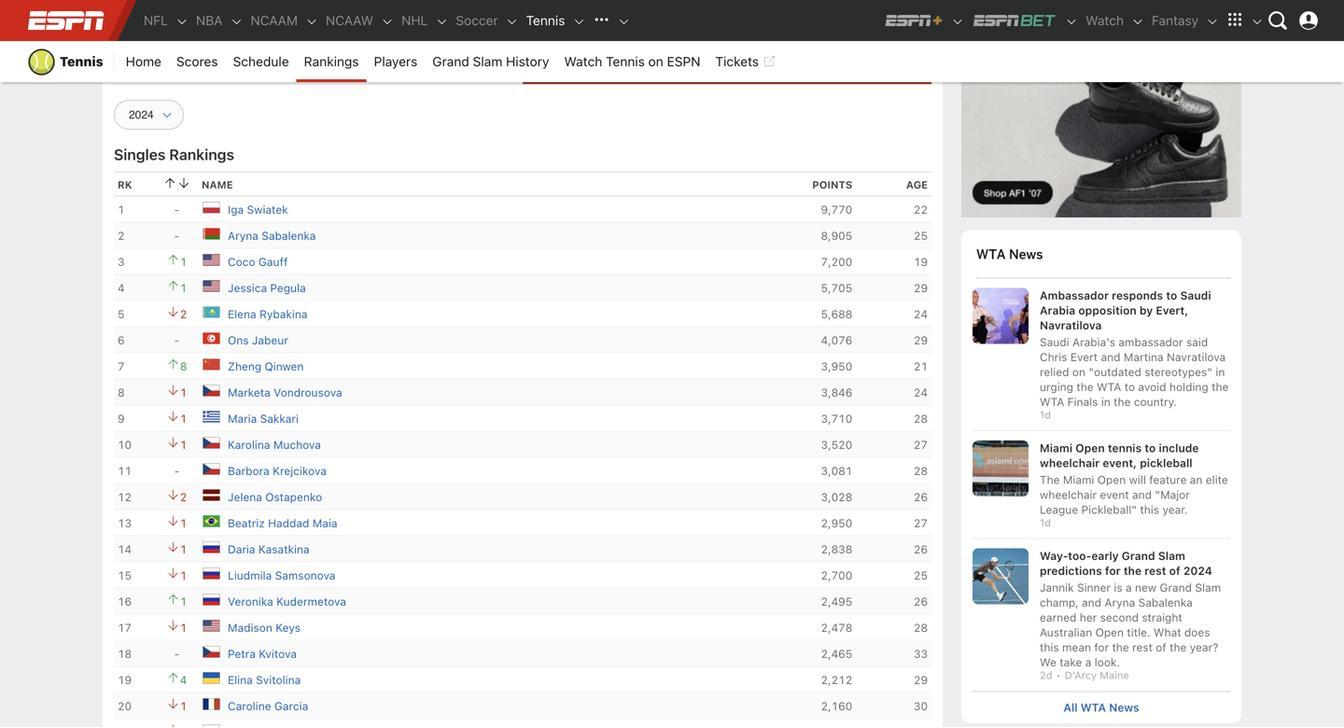 Task type: vqa. For each thing, say whether or not it's contained in the screenshot.
ncaa for NCAA Men's Basketball
no



Task type: locate. For each thing, give the bounding box(es) containing it.
nhl image
[[435, 15, 448, 28]]

navratilova down said
[[1167, 350, 1226, 364]]

slam up does
[[1195, 581, 1221, 594]]

2 - from the top
[[174, 229, 180, 242]]

slam left history
[[473, 54, 503, 69]]

1 25 from the top
[[914, 229, 928, 242]]

1 vertical spatial of
[[1156, 641, 1167, 654]]

watch inside "global navigation" element
[[1086, 13, 1124, 28]]

1 horizontal spatial rankings
[[304, 54, 359, 69]]

russia image for veronika kudermetova
[[202, 590, 220, 609]]

and inside ambassador responds to saudi arabia opposition by evert, navratilova saudi arabia's ambassador said chris evert and martina navratilova relied on "outdated stereotypes" in urging the wta to avoid holding the wta finals in the country. 1d
[[1101, 350, 1121, 364]]

women link
[[523, 47, 932, 81]]

19 down 22
[[914, 256, 928, 269]]

1 vertical spatial czechia image
[[202, 460, 220, 478]]

3 czechia image from the top
[[202, 643, 220, 661]]

svitolina
[[256, 674, 301, 687]]

1 vertical spatial sabalenka
[[1139, 596, 1193, 609]]

- right 18
[[174, 648, 180, 661]]

3 28 from the top
[[914, 622, 928, 635]]

ons jabeur link
[[228, 332, 288, 349]]

tennis left home on the top of the page
[[60, 54, 103, 69]]

1 vertical spatial aryna
[[1105, 596, 1136, 609]]

the up look.
[[1112, 641, 1129, 654]]

13
[[118, 517, 132, 530]]

28 for 3,081
[[914, 465, 928, 478]]

russia image down "brazil" image
[[202, 538, 220, 557]]

tennis
[[237, 0, 320, 31], [526, 13, 565, 28], [60, 54, 103, 69], [606, 54, 645, 69]]

1 vertical spatial 28
[[914, 465, 928, 478]]

1d inside ambassador responds to saudi arabia opposition by evert, navratilova saudi arabia's ambassador said chris evert and martina navratilova relied on "outdated stereotypes" in urging the wta to avoid holding the wta finals in the country. 1d
[[1040, 409, 1051, 421]]

1 27 from the top
[[914, 439, 928, 452]]

2 27 from the top
[[914, 517, 928, 530]]

28 left miami open tennis to include wheelchair event, pickleball image
[[914, 465, 928, 478]]

aryna up coco
[[228, 229, 258, 242]]

this left year.
[[1140, 503, 1160, 516]]

and up "outdated
[[1101, 350, 1121, 364]]

jannik sinner is a new grand slam champ, and aryna sabalenka earned her second straight australian open title. what does this mean for the rest of the year? we take a look. element
[[1040, 579, 1231, 670]]

1 for 3
[[180, 256, 187, 269]]

jelena ostapenko link
[[228, 488, 322, 506]]

3 29 from the top
[[914, 674, 928, 687]]

sabalenka up gauff
[[262, 229, 316, 242]]

chris
[[1040, 350, 1068, 364]]

3,081
[[821, 465, 853, 478]]

- for 6
[[174, 334, 180, 347]]

1 vertical spatial russia image
[[202, 590, 220, 609]]

1 horizontal spatial in
[[1216, 365, 1225, 378]]

0 horizontal spatial 8
[[118, 386, 125, 399]]

slam down year.
[[1159, 550, 1186, 563]]

- right "11"
[[174, 465, 180, 478]]

advertisement element
[[962, 0, 1242, 218]]

to up evert,
[[1166, 289, 1178, 302]]

brazil image
[[202, 512, 220, 530]]

the up new on the right of page
[[1124, 565, 1142, 578]]

barbora
[[228, 465, 270, 478]]

tennis inside "global navigation" element
[[526, 13, 565, 28]]

2 vertical spatial to
[[1145, 442, 1156, 455]]

ncaaw image
[[381, 15, 394, 28]]

tennis left tennis image
[[526, 13, 565, 28]]

pickleball"
[[1082, 503, 1137, 516]]

poland image
[[202, 198, 220, 217]]

home link
[[118, 41, 169, 82]]

ons jabeur
[[228, 334, 288, 347]]

27 down the 21
[[914, 439, 928, 452]]

the miami open will feature an elite wheelchair event and "major league pickleball" this year. element
[[1040, 471, 1231, 517]]

grand slam history link
[[425, 41, 557, 82]]

of down what
[[1156, 641, 1167, 654]]

more espn image
[[1221, 7, 1249, 35], [1251, 15, 1264, 28]]

miami
[[1040, 442, 1073, 455], [1063, 473, 1095, 486]]

jelena ostapenko
[[228, 491, 322, 504]]

1 horizontal spatial tennis link
[[519, 0, 573, 41]]

0 horizontal spatial this
[[1040, 641, 1059, 654]]

1 vertical spatial miami
[[1063, 473, 1095, 486]]

country.
[[1134, 395, 1177, 408]]

2
[[118, 229, 125, 242], [180, 308, 187, 321], [180, 491, 187, 504]]

25 up '33'
[[914, 569, 928, 582]]

women's tennis wta rankings 2024
[[114, 0, 583, 31]]

jabeur
[[252, 334, 288, 347]]

grand right new on the right of page
[[1160, 581, 1192, 594]]

3 - from the top
[[174, 334, 180, 347]]

1 vertical spatial usa image
[[202, 277, 220, 295]]

4 - from the top
[[174, 465, 180, 478]]

more sports image
[[617, 15, 631, 28]]

2 vertical spatial 2
[[180, 491, 187, 504]]

1 vertical spatial 4
[[180, 674, 187, 687]]

the right holding
[[1212, 380, 1229, 393]]

0 horizontal spatial grand
[[432, 54, 469, 69]]

0 vertical spatial russia image
[[202, 538, 220, 557]]

ncaam image
[[305, 15, 318, 28]]

1 26 from the top
[[914, 491, 928, 504]]

2 horizontal spatial rankings
[[390, 0, 508, 31]]

0 vertical spatial to
[[1166, 289, 1178, 302]]

0 vertical spatial sabalenka
[[262, 229, 316, 242]]

1 horizontal spatial on
[[1073, 365, 1086, 378]]

1 vertical spatial news
[[1109, 701, 1140, 714]]

sabalenka up straight at the bottom right of page
[[1139, 596, 1193, 609]]

1 horizontal spatial watch
[[1086, 13, 1124, 28]]

1 1d from the top
[[1040, 409, 1051, 421]]

1 horizontal spatial sabalenka
[[1139, 596, 1193, 609]]

0 vertical spatial wheelchair
[[1040, 457, 1100, 470]]

nfl image
[[175, 15, 189, 28]]

1d
[[1040, 409, 1051, 421], [1040, 517, 1051, 529]]

usa image for jessica pegula
[[202, 277, 220, 295]]

profile management image
[[1300, 11, 1318, 30]]

usa image down belarus icon
[[202, 250, 220, 269]]

history
[[506, 54, 549, 69]]

2 for 5
[[180, 308, 187, 321]]

0 vertical spatial news
[[1009, 246, 1043, 263]]

tennis image
[[573, 15, 586, 28]]

pegula
[[270, 282, 306, 295]]

rest down "title." at the bottom right of the page
[[1133, 641, 1153, 654]]

france image
[[202, 695, 220, 713]]

4 up '5'
[[118, 282, 125, 295]]

wta right "all" on the bottom right of the page
[[1081, 701, 1106, 714]]

this inside way-too-early grand slam predictions for the rest of 2024 jannik sinner is a new grand slam champ, and aryna sabalenka earned her second straight australian open title. what does this mean for the rest of the year? we take a look.
[[1040, 641, 1059, 654]]

3 26 from the top
[[914, 595, 928, 608]]

czechia image down czechia image
[[202, 460, 220, 478]]

ncaam link
[[243, 0, 305, 41]]

wheelchair up league
[[1040, 488, 1097, 501]]

1 horizontal spatial saudi
[[1181, 289, 1211, 302]]

marketa vondrousova
[[228, 386, 342, 399]]

2,700
[[821, 569, 853, 582]]

0 vertical spatial 26
[[914, 491, 928, 504]]

0 vertical spatial aryna
[[228, 229, 258, 242]]

2d
[[1040, 670, 1053, 682]]

0 horizontal spatial news
[[1009, 246, 1043, 263]]

7,200
[[821, 256, 853, 269]]

2 vertical spatial and
[[1082, 596, 1102, 609]]

0 horizontal spatial watch
[[564, 54, 602, 69]]

soccer link
[[448, 0, 506, 41]]

1 vertical spatial navratilova
[[1167, 350, 1226, 364]]

soccer image
[[506, 15, 519, 28]]

karolina muchova link
[[228, 436, 321, 454]]

espn plus image
[[952, 15, 965, 28]]

2 up 3
[[118, 229, 125, 242]]

beatriz haddad maia
[[228, 517, 337, 530]]

straight
[[1142, 611, 1183, 624]]

1 vertical spatial 29
[[914, 334, 928, 347]]

0 vertical spatial on
[[649, 54, 664, 69]]

2 russia image from the top
[[202, 590, 220, 609]]

wheelchair up the
[[1040, 457, 1100, 470]]

saudi up 'chris' at the top right
[[1040, 336, 1070, 349]]

0 vertical spatial usa image
[[202, 250, 220, 269]]

0 horizontal spatial tennis link
[[19, 41, 115, 82]]

list containing ambassador responds to saudi arabia opposition by evert, navratilova
[[973, 288, 1231, 682]]

usa image up kazakhstan icon
[[202, 277, 220, 295]]

28 up '33'
[[914, 622, 928, 635]]

usa image
[[202, 250, 220, 269], [202, 277, 220, 295]]

watch down tennis image
[[564, 54, 602, 69]]

19 down 18
[[118, 674, 132, 687]]

tunisia image
[[202, 329, 220, 347]]

1 vertical spatial 8
[[118, 386, 125, 399]]

24 up the 21
[[914, 308, 928, 321]]

8 left the china image
[[180, 360, 187, 373]]

sabalenka
[[262, 229, 316, 242], [1139, 596, 1193, 609]]

and down will
[[1133, 488, 1152, 501]]

miami up the
[[1040, 442, 1073, 455]]

15
[[118, 569, 132, 582]]

2 horizontal spatial grand
[[1160, 581, 1192, 594]]

way-too-early grand slam predictions for the rest of 2024 image
[[973, 549, 1029, 605]]

tickets link
[[708, 41, 783, 82]]

2 wheelchair from the top
[[1040, 488, 1097, 501]]

26 right 2,838
[[914, 543, 928, 556]]

25 down 22
[[914, 229, 928, 242]]

nhl
[[401, 13, 428, 28]]

this up we
[[1040, 641, 1059, 654]]

russia image
[[202, 538, 220, 557], [202, 721, 220, 727]]

the
[[1040, 473, 1060, 486]]

the up finals
[[1077, 380, 1094, 393]]

24
[[914, 308, 928, 321], [914, 386, 928, 399]]

20
[[118, 700, 132, 713]]

1 vertical spatial russia image
[[202, 721, 220, 727]]

0 horizontal spatial aryna
[[228, 229, 258, 242]]

for down early
[[1105, 565, 1121, 578]]

madison keys link
[[228, 619, 301, 637]]

27 right 2,950
[[914, 517, 928, 530]]

10
[[118, 439, 132, 452]]

of up straight at the bottom right of page
[[1170, 565, 1181, 578]]

jessica pegula
[[228, 282, 306, 295]]

singles rankings
[[114, 146, 234, 164]]

russia image for liudmila samsonova
[[202, 564, 220, 583]]

ncaaw link
[[318, 0, 381, 41]]

usa image
[[202, 616, 220, 635]]

1 vertical spatial wheelchair
[[1040, 488, 1097, 501]]

open down second
[[1096, 626, 1124, 639]]

- left belarus icon
[[174, 229, 180, 242]]

1 vertical spatial and
[[1133, 488, 1152, 501]]

is
[[1114, 581, 1123, 594]]

wheelchair
[[1040, 457, 1100, 470], [1040, 488, 1097, 501]]

26 for 2,838
[[914, 543, 928, 556]]

26
[[914, 491, 928, 504], [914, 543, 928, 556], [914, 595, 928, 608]]

0 vertical spatial 28
[[914, 412, 928, 425]]

1 czechia image from the top
[[202, 381, 220, 400]]

nfl link
[[136, 0, 175, 41]]

0 vertical spatial and
[[1101, 350, 1121, 364]]

24 for 5,688
[[914, 308, 928, 321]]

29 for 5,705
[[914, 282, 928, 295]]

0 vertical spatial 8
[[180, 360, 187, 373]]

jessica pegula link
[[228, 279, 306, 297]]

0 vertical spatial navratilova
[[1040, 319, 1102, 332]]

2024 up history
[[514, 0, 583, 31]]

4 left ukraine icon
[[180, 674, 187, 687]]

1 28 from the top
[[914, 412, 928, 425]]

navratilova down arabia
[[1040, 319, 1102, 332]]

open up 'event,'
[[1076, 442, 1105, 455]]

0 horizontal spatial in
[[1102, 395, 1111, 408]]

usa image for coco gauff
[[202, 250, 220, 269]]

czechia image down the china image
[[202, 381, 220, 400]]

0 vertical spatial russia image
[[202, 564, 220, 583]]

a right 'is'
[[1126, 581, 1132, 594]]

an
[[1190, 473, 1203, 486]]

and down the sinner
[[1082, 596, 1102, 609]]

wta inside 'link'
[[1081, 701, 1106, 714]]

miami right the
[[1063, 473, 1095, 486]]

and inside miami open tennis to include wheelchair event, pickleball the miami open will feature an elite wheelchair event and "major league pickleball" this year. 1d
[[1133, 488, 1152, 501]]

and inside way-too-early grand slam predictions for the rest of 2024 jannik sinner is a new grand slam champ, and aryna sabalenka earned her second straight australian open title. what does this mean for the rest of the year? we take a look.
[[1082, 596, 1102, 609]]

26 up '33'
[[914, 595, 928, 608]]

1 vertical spatial slam
[[1159, 550, 1186, 563]]

2 vertical spatial 29
[[914, 674, 928, 687]]

list
[[973, 288, 1231, 682]]

soccer
[[456, 13, 498, 28]]

0 vertical spatial saudi
[[1181, 289, 1211, 302]]

2 1d from the top
[[1040, 517, 1051, 529]]

czechia image down usa image
[[202, 643, 220, 661]]

0 horizontal spatial on
[[649, 54, 664, 69]]

veronika kudermetova link
[[228, 593, 346, 611]]

0 vertical spatial 27
[[914, 439, 928, 452]]

2,838
[[821, 543, 853, 556]]

24 down the 21
[[914, 386, 928, 399]]

wta news
[[977, 246, 1043, 263]]

wta up ambassador responds to saudi arabia opposition by evert, navratilova image
[[977, 246, 1006, 263]]

27 for 2,950
[[914, 517, 928, 530]]

open up event
[[1098, 473, 1126, 486]]

early
[[1092, 550, 1119, 563]]

26 right 3,028
[[914, 491, 928, 504]]

russia image down the france icon
[[202, 721, 220, 727]]

on down evert
[[1073, 365, 1086, 378]]

feature
[[1150, 473, 1187, 486]]

1 29 from the top
[[914, 282, 928, 295]]

rest
[[1145, 565, 1167, 578], [1133, 641, 1153, 654]]

rk
[[118, 179, 132, 191]]

0 vertical spatial this
[[1140, 503, 1160, 516]]

russia image left liudmila
[[202, 564, 220, 583]]

1 horizontal spatial 8
[[180, 360, 187, 373]]

1 vertical spatial 25
[[914, 569, 928, 582]]

arabia's
[[1073, 336, 1116, 349]]

coco gauff
[[228, 256, 288, 269]]

in right 'stereotypes"'
[[1216, 365, 1225, 378]]

0 vertical spatial a
[[1126, 581, 1132, 594]]

- for 2
[[174, 229, 180, 242]]

0 vertical spatial 19
[[914, 256, 928, 269]]

aryna up second
[[1105, 596, 1136, 609]]

garcia
[[274, 700, 308, 713]]

1 vertical spatial 2024
[[1184, 565, 1213, 578]]

0 vertical spatial watch
[[1086, 13, 1124, 28]]

1 horizontal spatial this
[[1140, 503, 1160, 516]]

0 vertical spatial czechia image
[[202, 381, 220, 400]]

champ,
[[1040, 596, 1079, 609]]

grand down nhl icon
[[432, 54, 469, 69]]

0 vertical spatial in
[[1216, 365, 1225, 378]]

1 vertical spatial 24
[[914, 386, 928, 399]]

2,465
[[821, 648, 853, 661]]

1 horizontal spatial 4
[[180, 674, 187, 687]]

1 for 13
[[180, 517, 187, 530]]

0 horizontal spatial navratilova
[[1040, 319, 1102, 332]]

0 horizontal spatial 19
[[118, 674, 132, 687]]

26 for 3,028
[[914, 491, 928, 504]]

to down "outdated
[[1125, 380, 1135, 393]]

1 vertical spatial watch
[[564, 54, 602, 69]]

watch
[[1086, 13, 1124, 28], [564, 54, 602, 69]]

28 down the 21
[[914, 412, 928, 425]]

1 - from the top
[[174, 203, 180, 216]]

to up pickleball
[[1145, 442, 1156, 455]]

women's
[[114, 0, 232, 31]]

1d down league
[[1040, 517, 1051, 529]]

new
[[1135, 581, 1157, 594]]

2 24 from the top
[[914, 386, 928, 399]]

5 - from the top
[[174, 648, 180, 661]]

external link image
[[763, 50, 776, 73]]

16
[[118, 595, 132, 608]]

2 usa image from the top
[[202, 277, 220, 295]]

1 horizontal spatial news
[[1109, 701, 1140, 714]]

to
[[1166, 289, 1178, 302], [1125, 380, 1135, 393], [1145, 442, 1156, 455]]

0 vertical spatial rankings
[[390, 0, 508, 31]]

and
[[1101, 350, 1121, 364], [1133, 488, 1152, 501], [1082, 596, 1102, 609]]

miami open tennis to include wheelchair event, pickleball image
[[973, 441, 1029, 497]]

1 vertical spatial saudi
[[1040, 336, 1070, 349]]

1 usa image from the top
[[202, 250, 220, 269]]

0 vertical spatial rest
[[1145, 565, 1167, 578]]

0 horizontal spatial sabalenka
[[262, 229, 316, 242]]

1 vertical spatial open
[[1098, 473, 1126, 486]]

tennis link left home link
[[19, 41, 115, 82]]

8 up 9
[[118, 386, 125, 399]]

1d inside miami open tennis to include wheelchair event, pickleball the miami open will feature an elite wheelchair event and "major league pickleball" this year. 1d
[[1040, 517, 1051, 529]]

2 left the "latvia" icon
[[180, 491, 187, 504]]

1 horizontal spatial 19
[[914, 256, 928, 269]]

1 vertical spatial 2
[[180, 308, 187, 321]]

grand up new on the right of page
[[1122, 550, 1156, 563]]

news up ambassador
[[1009, 246, 1043, 263]]

nhl link
[[394, 0, 435, 41]]

we
[[1040, 656, 1057, 669]]

2 29 from the top
[[914, 334, 928, 347]]

- left the tunisia image
[[174, 334, 180, 347]]

in right finals
[[1102, 395, 1111, 408]]

2 vertical spatial czechia image
[[202, 643, 220, 661]]

3,950
[[821, 360, 853, 373]]

2 vertical spatial 28
[[914, 622, 928, 635]]

saudi arabia's ambassador said chris evert and martina navratilova relied on "outdated stereotypes" in urging the wta to avoid holding the wta finals in the country. element
[[1040, 333, 1231, 409]]

marketa
[[228, 386, 271, 399]]

1 vertical spatial this
[[1040, 641, 1059, 654]]

wta
[[325, 0, 385, 31], [977, 246, 1006, 263], [1097, 380, 1122, 393], [1040, 395, 1065, 408], [1081, 701, 1106, 714]]

navratilova
[[1040, 319, 1102, 332], [1167, 350, 1226, 364]]

for up look.
[[1095, 641, 1109, 654]]

2024 up does
[[1184, 565, 1213, 578]]

a up 'd'arcy'
[[1086, 656, 1092, 669]]

2 vertical spatial grand
[[1160, 581, 1192, 594]]

6
[[118, 334, 125, 347]]

2 25 from the top
[[914, 569, 928, 582]]

1d down urging
[[1040, 409, 1051, 421]]

2 26 from the top
[[914, 543, 928, 556]]

watch for watch
[[1086, 13, 1124, 28]]

on left espn
[[649, 54, 664, 69]]

caroline garcia
[[228, 700, 308, 713]]

daria kasatkina
[[228, 543, 310, 556]]

news down maine
[[1109, 701, 1140, 714]]

- left poland "image"
[[174, 203, 180, 216]]

russia image
[[202, 564, 220, 583], [202, 590, 220, 609]]

saudi
[[1181, 289, 1211, 302], [1040, 336, 1070, 349]]

1 for 10
[[180, 439, 187, 452]]

miami open tennis to include wheelchair event, pickleball element
[[1040, 441, 1231, 471]]

28 for 2,478
[[914, 622, 928, 635]]

tennis link up history
[[519, 0, 573, 41]]

1 horizontal spatial of
[[1170, 565, 1181, 578]]

maria sakkari
[[228, 412, 299, 425]]

2 czechia image from the top
[[202, 460, 220, 478]]

1 russia image from the top
[[202, 564, 220, 583]]

2 left kazakhstan icon
[[180, 308, 187, 321]]

0 vertical spatial 1d
[[1040, 409, 1051, 421]]

- for 18
[[174, 648, 180, 661]]

tab list
[[114, 46, 932, 84]]

1 24 from the top
[[914, 308, 928, 321]]

24 for 3,846
[[914, 386, 928, 399]]

saudi up evert,
[[1181, 289, 1211, 302]]

1 horizontal spatial a
[[1126, 581, 1132, 594]]

russia image up usa image
[[202, 590, 220, 609]]

2 28 from the top
[[914, 465, 928, 478]]

aryna
[[228, 229, 258, 242], [1105, 596, 1136, 609]]

watch right espn bet icon
[[1086, 13, 1124, 28]]

1 vertical spatial on
[[1073, 365, 1086, 378]]

9,770
[[821, 203, 853, 216]]

czechia image
[[202, 381, 220, 400], [202, 460, 220, 478], [202, 643, 220, 661]]

the down what
[[1170, 641, 1187, 654]]



Task type: describe. For each thing, give the bounding box(es) containing it.
1 for 9
[[180, 412, 187, 425]]

tab list containing women
[[114, 46, 932, 84]]

ambassador responds to saudi arabia opposition by evert, navratilova image
[[973, 288, 1029, 344]]

- for 11
[[174, 465, 180, 478]]

women
[[706, 57, 749, 70]]

muchova
[[273, 439, 321, 452]]

maria sakkari link
[[228, 410, 299, 428]]

sabalenka inside way-too-early grand slam predictions for the rest of 2024 jannik sinner is a new grand slam champ, and aryna sabalenka earned her second straight australian open title. what does this mean for the rest of the year? we take a look.
[[1139, 596, 1193, 609]]

fantasy image
[[1206, 15, 1219, 28]]

espn more sports home page image
[[588, 7, 616, 35]]

14
[[118, 543, 132, 556]]

28 for 3,710
[[914, 412, 928, 425]]

home
[[126, 54, 161, 69]]

1 horizontal spatial slam
[[1159, 550, 1186, 563]]

2 for 12
[[180, 491, 187, 504]]

0 horizontal spatial 2024
[[514, 0, 583, 31]]

wta down urging
[[1040, 395, 1065, 408]]

0 vertical spatial slam
[[473, 54, 503, 69]]

to inside miami open tennis to include wheelchair event, pickleball the miami open will feature an elite wheelchair event and "major league pickleball" this year. 1d
[[1145, 442, 1156, 455]]

0 vertical spatial 2
[[118, 229, 125, 242]]

29 for 4,076
[[914, 334, 928, 347]]

petra kvitova
[[228, 648, 297, 661]]

schedule link
[[225, 41, 297, 82]]

1 for 8
[[180, 386, 187, 399]]

jessica
[[228, 282, 267, 295]]

czechia image for petra kvitova
[[202, 643, 220, 661]]

arabia
[[1040, 304, 1076, 317]]

swiatek
[[247, 203, 288, 216]]

0 horizontal spatial a
[[1086, 656, 1092, 669]]

1 wheelchair from the top
[[1040, 457, 1100, 470]]

1 for 15
[[180, 569, 187, 582]]

- for 1
[[174, 203, 180, 216]]

qinwen
[[265, 360, 304, 373]]

predictions
[[1040, 565, 1102, 578]]

keys
[[276, 622, 301, 635]]

0 horizontal spatial to
[[1125, 380, 1135, 393]]

2 vertical spatial slam
[[1195, 581, 1221, 594]]

0 horizontal spatial saudi
[[1040, 336, 1070, 349]]

nba
[[196, 13, 223, 28]]

what
[[1154, 626, 1182, 639]]

barbora krejcikova link
[[228, 462, 327, 480]]

miami open tennis to include wheelchair event, pickleball the miami open will feature an elite wheelchair event and "major league pickleball" this year. 1d
[[1040, 442, 1228, 529]]

australian
[[1040, 626, 1093, 639]]

1 for 20
[[180, 700, 187, 713]]

watch tennis on espn
[[564, 54, 701, 69]]

maria
[[228, 412, 257, 425]]

czechia image for marketa vondrousova
[[202, 381, 220, 400]]

ons
[[228, 334, 249, 347]]

czechia image for barbora krejcikova
[[202, 460, 220, 478]]

aryna sabalenka
[[228, 229, 316, 242]]

espn bet image
[[1065, 15, 1079, 28]]

elite
[[1206, 473, 1228, 486]]

1 horizontal spatial navratilova
[[1167, 350, 1226, 364]]

said
[[1187, 336, 1208, 349]]

espn
[[667, 54, 701, 69]]

0 vertical spatial of
[[1170, 565, 1181, 578]]

1 vertical spatial rest
[[1133, 641, 1153, 654]]

1 horizontal spatial more espn image
[[1251, 15, 1264, 28]]

1 horizontal spatial grand
[[1122, 550, 1156, 563]]

nba image
[[230, 15, 243, 28]]

wta down "outdated
[[1097, 380, 1122, 393]]

watch link
[[1079, 0, 1132, 41]]

petra
[[228, 648, 256, 661]]

avoid
[[1139, 380, 1167, 393]]

espn+ image
[[884, 13, 944, 28]]

5,705
[[821, 282, 853, 295]]

0 vertical spatial open
[[1076, 442, 1105, 455]]

11
[[118, 465, 132, 478]]

2024 inside way-too-early grand slam predictions for the rest of 2024 jannik sinner is a new grand slam champ, and aryna sabalenka earned her second straight australian open title. what does this mean for the rest of the year? we take a look.
[[1184, 565, 1213, 578]]

ambassador responds to saudi arabia opposition by evert, navratilova saudi arabia's ambassador said chris evert and martina navratilova relied on "outdated stereotypes" in urging the wta to avoid holding the wta finals in the country. 1d
[[1040, 289, 1229, 421]]

all
[[1064, 701, 1078, 714]]

gauff
[[258, 256, 288, 269]]

players link
[[366, 41, 425, 82]]

d'arcy maine
[[1065, 670, 1129, 682]]

ambassador responds to saudi arabia opposition by evert, navratilova element
[[1040, 288, 1231, 333]]

0 horizontal spatial rankings
[[169, 146, 234, 164]]

1 vertical spatial for
[[1095, 641, 1109, 654]]

1 russia image from the top
[[202, 538, 220, 557]]

25 for 8,905
[[914, 229, 928, 242]]

rybakina
[[260, 308, 308, 321]]

kudermetova
[[276, 595, 346, 608]]

singles
[[114, 146, 166, 164]]

watch image
[[1132, 15, 1145, 28]]

espn bet image
[[972, 13, 1058, 28]]

1 for 17
[[180, 622, 187, 635]]

event
[[1100, 488, 1129, 501]]

martina
[[1124, 350, 1164, 364]]

czechia image
[[202, 433, 220, 452]]

elina
[[228, 674, 253, 687]]

by
[[1140, 304, 1153, 317]]

27 for 3,520
[[914, 439, 928, 452]]

1 for 14
[[180, 543, 187, 556]]

this inside miami open tennis to include wheelchair event, pickleball the miami open will feature an elite wheelchair event and "major league pickleball" this year. 1d
[[1140, 503, 1160, 516]]

ncaam
[[251, 13, 298, 28]]

pickleball
[[1140, 457, 1193, 470]]

aryna inside "link"
[[228, 229, 258, 242]]

tennis
[[1108, 442, 1142, 455]]

include
[[1159, 442, 1199, 455]]

2 horizontal spatial to
[[1166, 289, 1178, 302]]

0 vertical spatial for
[[1105, 565, 1121, 578]]

on inside ambassador responds to saudi arabia opposition by evert, navratilova saudi arabia's ambassador said chris evert and martina navratilova relied on "outdated stereotypes" in urging the wta to avoid holding the wta finals in the country. 1d
[[1073, 365, 1086, 378]]

sakkari
[[260, 412, 299, 425]]

daria
[[228, 543, 255, 556]]

the down "outdated
[[1114, 395, 1131, 408]]

relied
[[1040, 365, 1069, 378]]

sinner
[[1077, 581, 1111, 594]]

kazakhstan image
[[202, 303, 220, 321]]

latvia image
[[202, 486, 220, 504]]

rankings link
[[297, 41, 366, 82]]

1 vertical spatial rankings
[[304, 54, 359, 69]]

1 for 16
[[180, 595, 187, 608]]

greece image
[[202, 407, 220, 426]]

3,520
[[821, 439, 853, 452]]

ambassador
[[1040, 289, 1109, 302]]

elina svitolina
[[228, 674, 301, 687]]

kvitova
[[259, 648, 297, 661]]

aryna inside way-too-early grand slam predictions for the rest of 2024 jannik sinner is a new grand slam champ, and aryna sabalenka earned her second straight australian open title. what does this mean for the rest of the year? we take a look.
[[1105, 596, 1136, 609]]

tennis down 'more sports' image at the left top of page
[[606, 54, 645, 69]]

0 vertical spatial miami
[[1040, 442, 1073, 455]]

"outdated
[[1089, 365, 1142, 378]]

17
[[118, 622, 132, 635]]

kasatkina
[[258, 543, 310, 556]]

too-
[[1068, 550, 1092, 563]]

belarus image
[[202, 224, 220, 243]]

watch for watch tennis on espn
[[564, 54, 602, 69]]

china image
[[202, 355, 220, 374]]

responds
[[1112, 289, 1163, 302]]

second
[[1100, 611, 1139, 624]]

evert
[[1071, 350, 1098, 364]]

5
[[118, 308, 125, 321]]

haddad
[[268, 517, 309, 530]]

wta right ncaam image
[[325, 0, 385, 31]]

2,160
[[821, 700, 853, 713]]

year?
[[1190, 641, 1219, 654]]

scores link
[[169, 41, 225, 82]]

does
[[1185, 626, 1210, 639]]

elena rybakina
[[228, 308, 308, 321]]

25 for 2,700
[[914, 569, 928, 582]]

1 vertical spatial in
[[1102, 395, 1111, 408]]

iga swiatek link
[[228, 201, 288, 219]]

news inside 'link'
[[1109, 701, 1140, 714]]

take
[[1060, 656, 1082, 669]]

way-too-early grand slam predictions for the rest of 2024 element
[[1040, 549, 1231, 579]]

samsonova
[[275, 569, 336, 582]]

zheng qinwen
[[228, 360, 304, 373]]

opposition
[[1079, 304, 1137, 317]]

0 horizontal spatial of
[[1156, 641, 1167, 654]]

0 horizontal spatial more espn image
[[1221, 7, 1249, 35]]

petra kvitova link
[[228, 645, 297, 663]]

global navigation element
[[19, 0, 1326, 41]]

open inside way-too-early grand slam predictions for the rest of 2024 jannik sinner is a new grand slam champ, and aryna sabalenka earned her second straight australian open title. what does this mean for the rest of the year? we take a look.
[[1096, 626, 1124, 639]]

2 russia image from the top
[[202, 721, 220, 727]]

1 for 4
[[180, 282, 187, 295]]

vondrousova
[[274, 386, 342, 399]]

zheng qinwen link
[[228, 358, 304, 376]]

30
[[914, 700, 928, 713]]

26 for 2,495
[[914, 595, 928, 608]]

evert,
[[1156, 304, 1189, 317]]

barbora krejcikova
[[228, 465, 327, 478]]

ostapenko
[[265, 491, 322, 504]]

beatriz
[[228, 517, 265, 530]]

tennis up schedule
[[237, 0, 320, 31]]

ukraine image
[[202, 669, 220, 687]]

karolina
[[228, 439, 270, 452]]

maine
[[1100, 670, 1129, 682]]

29 for 2,212
[[914, 674, 928, 687]]

grand slam history
[[432, 54, 549, 69]]

sabalenka inside aryna sabalenka "link"
[[262, 229, 316, 242]]

0 vertical spatial 4
[[118, 282, 125, 295]]

players
[[374, 54, 418, 69]]

0 vertical spatial grand
[[432, 54, 469, 69]]



